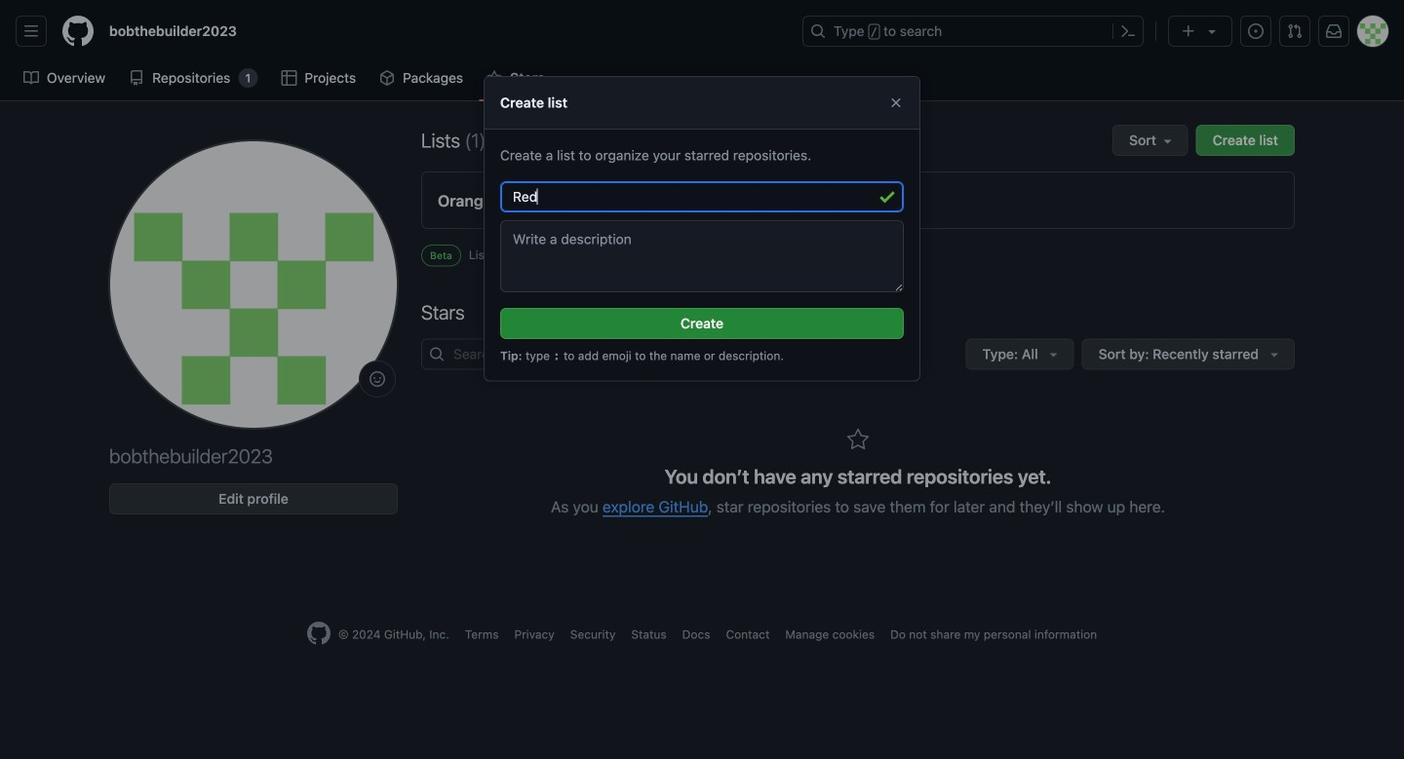 Task type: describe. For each thing, give the bounding box(es) containing it.
List description text field
[[500, 220, 904, 292]]

1 triangle down image from the left
[[1046, 347, 1062, 362]]

close dialog image
[[888, 95, 904, 111]]

feature release label: beta element
[[421, 245, 461, 267]]

table image
[[281, 70, 297, 86]]

repo image
[[129, 70, 145, 86]]

plus image
[[1181, 23, 1196, 39]]

notifications image
[[1326, 23, 1342, 39]]

smiley image
[[370, 372, 385, 387]]

package image
[[379, 70, 395, 86]]

search image
[[429, 347, 445, 362]]

command palette image
[[1120, 23, 1136, 39]]

1 horizontal spatial star image
[[846, 428, 870, 452]]

issue opened image
[[1248, 23, 1264, 39]]



Task type: locate. For each thing, give the bounding box(es) containing it.
git pull request image
[[1287, 23, 1303, 39]]

triangle down image
[[1204, 23, 1220, 39]]

1 vertical spatial star image
[[846, 428, 870, 452]]

create list dialog
[[484, 76, 921, 382]]

0 vertical spatial homepage image
[[62, 16, 94, 47]]

change your avatar image
[[109, 140, 398, 429]]

1 horizontal spatial triangle down image
[[1267, 347, 1282, 362]]

book image
[[23, 70, 39, 86]]

1 horizontal spatial homepage image
[[307, 622, 330, 645]]

1 vertical spatial homepage image
[[307, 622, 330, 645]]

homepage image
[[62, 16, 94, 47], [307, 622, 330, 645]]

Search stars search field
[[421, 339, 772, 370]]

0 vertical spatial star image
[[487, 70, 502, 86]]

0 horizontal spatial homepage image
[[62, 16, 94, 47]]

0 horizontal spatial triangle down image
[[1046, 347, 1062, 362]]

List name text field
[[500, 181, 904, 212]]

triangle down image
[[1046, 347, 1062, 362], [1267, 347, 1282, 362]]

0 horizontal spatial star image
[[487, 70, 502, 86]]

2 triangle down image from the left
[[1267, 347, 1282, 362]]

star image
[[487, 70, 502, 86], [846, 428, 870, 452]]



Task type: vqa. For each thing, say whether or not it's contained in the screenshot.
'WHAT IS GITHUB?'
no



